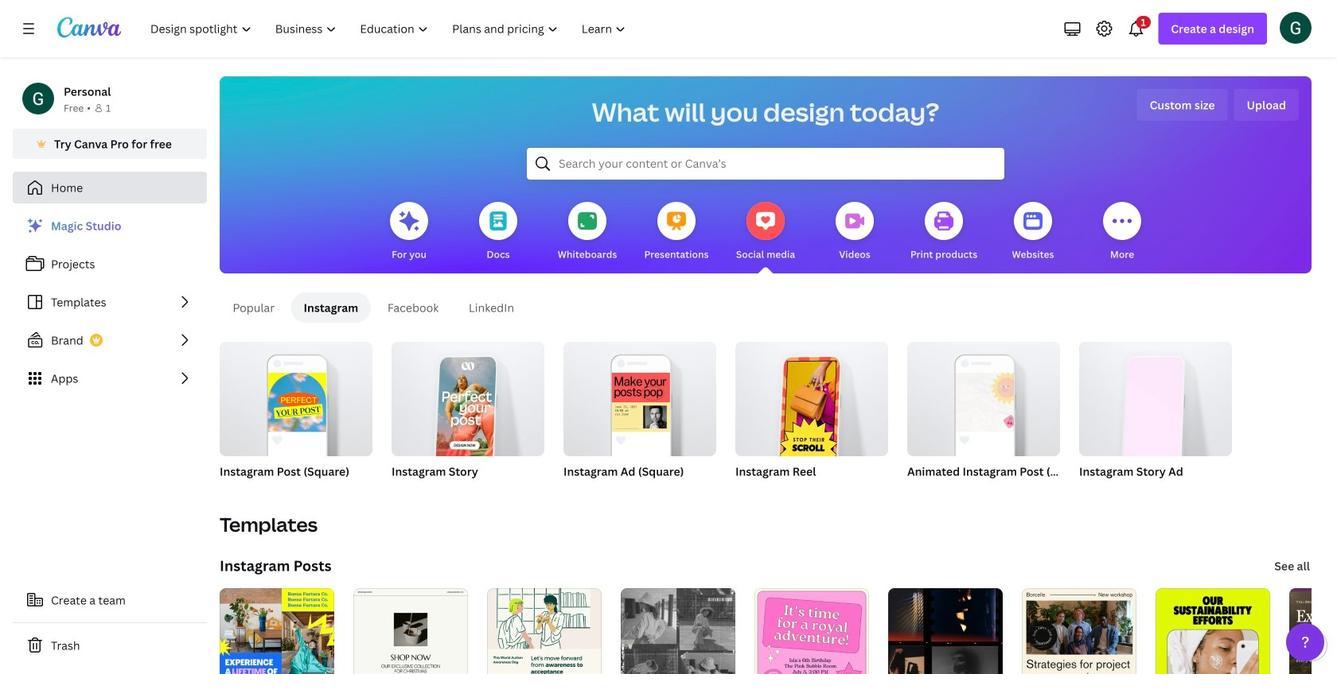 Task type: locate. For each thing, give the bounding box(es) containing it.
greg robinson image
[[1280, 12, 1312, 44]]

top level navigation element
[[140, 13, 639, 45]]

None search field
[[527, 148, 1004, 180]]

Search search field
[[559, 149, 973, 179]]

group
[[220, 336, 372, 500], [220, 336, 372, 457], [392, 336, 544, 500], [392, 336, 544, 466], [563, 336, 716, 500], [563, 336, 716, 457], [735, 336, 888, 500], [735, 336, 888, 466], [907, 336, 1060, 500], [907, 336, 1060, 457], [1079, 336, 1232, 500], [1079, 336, 1232, 466]]

list
[[13, 210, 207, 395]]



